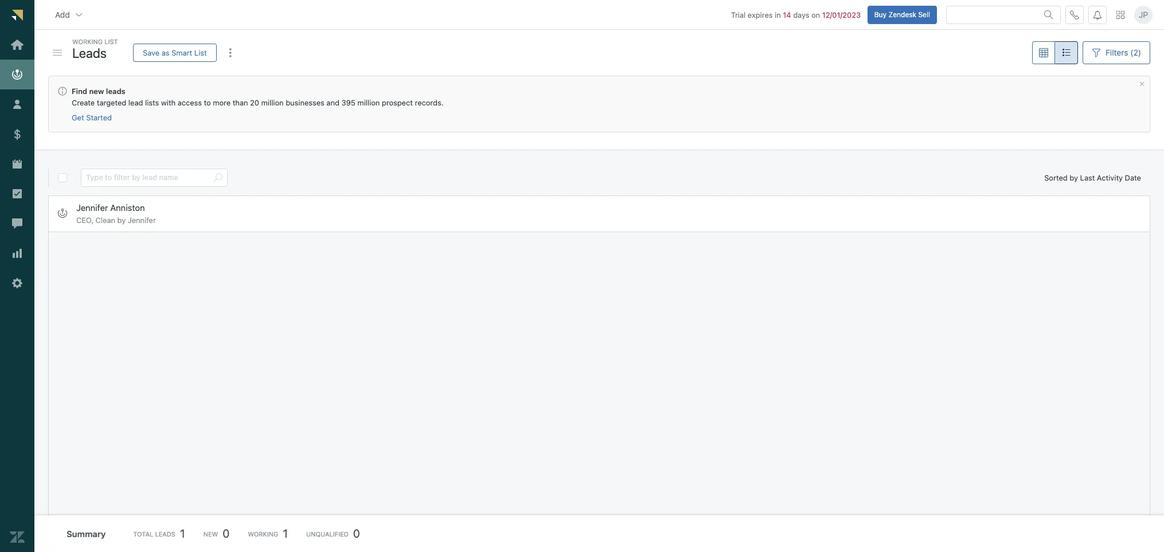 Task type: vqa. For each thing, say whether or not it's contained in the screenshot.
4 in APPS AND INTEGRATIONS heading
no



Task type: describe. For each thing, give the bounding box(es) containing it.
buy zendesk sell button
[[868, 6, 937, 24]]

prospect
[[382, 98, 413, 107]]

2 million from the left
[[357, 98, 380, 107]]

1 horizontal spatial jennifer
[[128, 215, 156, 225]]

leads
[[106, 87, 125, 96]]

smart
[[172, 48, 192, 57]]

targeted
[[97, 98, 126, 107]]

working 1
[[248, 527, 288, 540]]

to
[[204, 98, 211, 107]]

working for 1
[[248, 530, 278, 538]]

save as smart list button
[[133, 44, 217, 62]]

filters
[[1106, 48, 1128, 57]]

zendesk
[[889, 10, 917, 19]]

leads image
[[58, 209, 67, 218]]

list inside button
[[194, 48, 207, 57]]

save
[[143, 48, 160, 57]]

get started link
[[72, 113, 112, 123]]

trial
[[731, 10, 746, 19]]

sorted by last activity date
[[1045, 173, 1141, 182]]

working list leads
[[72, 38, 118, 61]]

overflow vertical fill image
[[226, 48, 235, 57]]

jennifer anniston ceo, clean by jennifer
[[76, 202, 156, 225]]

last
[[1080, 173, 1095, 182]]

summary
[[67, 529, 106, 539]]

sorted
[[1045, 173, 1068, 182]]

(2)
[[1131, 48, 1141, 57]]

add
[[55, 10, 70, 19]]

buy
[[874, 10, 887, 19]]

anniston
[[110, 202, 145, 213]]

1 million from the left
[[261, 98, 284, 107]]

leads inside total leads 1
[[155, 530, 175, 538]]

zendesk image
[[10, 530, 25, 545]]

total leads 1
[[133, 527, 185, 540]]

create
[[72, 98, 95, 107]]

info image
[[58, 87, 67, 96]]

in
[[775, 10, 781, 19]]

jp
[[1139, 10, 1148, 19]]

get started
[[72, 113, 112, 122]]

leads inside working list leads
[[72, 45, 107, 61]]

1 horizontal spatial by
[[1070, 173, 1078, 182]]

lead
[[128, 98, 143, 107]]

cancel image
[[1139, 81, 1145, 87]]

12/01/2023
[[822, 10, 861, 19]]

trial expires in 14 days on 12/01/2023
[[731, 10, 861, 19]]



Task type: locate. For each thing, give the bounding box(es) containing it.
0 horizontal spatial million
[[261, 98, 284, 107]]

find new leads create targeted lead lists with access to more than 20 million businesses and 395 million prospect records.
[[72, 87, 444, 107]]

2 1 from the left
[[283, 527, 288, 540]]

1 vertical spatial by
[[117, 215, 126, 225]]

1 1 from the left
[[180, 527, 185, 540]]

buy zendesk sell
[[874, 10, 930, 19]]

0 for new 0
[[223, 527, 230, 540]]

million
[[261, 98, 284, 107], [357, 98, 380, 107]]

access
[[178, 98, 202, 107]]

than
[[233, 98, 248, 107]]

0 horizontal spatial 0
[[223, 527, 230, 540]]

find
[[72, 87, 87, 96]]

by down 'anniston'
[[117, 215, 126, 225]]

filters (2)
[[1106, 48, 1141, 57]]

0 for unqualified 0
[[353, 527, 360, 540]]

more
[[213, 98, 231, 107]]

by inside jennifer anniston ceo, clean by jennifer
[[117, 215, 126, 225]]

list right smart
[[194, 48, 207, 57]]

1 vertical spatial working
[[248, 530, 278, 538]]

0 right the new
[[223, 527, 230, 540]]

1 vertical spatial leads
[[155, 530, 175, 538]]

1 horizontal spatial 0
[[353, 527, 360, 540]]

new
[[203, 530, 218, 538]]

calls image
[[1070, 10, 1079, 19]]

jennifer down 'anniston'
[[128, 215, 156, 225]]

search image
[[213, 173, 223, 182]]

0
[[223, 527, 230, 540], [353, 527, 360, 540]]

working right new 0 on the bottom
[[248, 530, 278, 538]]

1 0 from the left
[[223, 527, 230, 540]]

1 horizontal spatial 1
[[283, 527, 288, 540]]

leads
[[72, 45, 107, 61], [155, 530, 175, 538]]

clean
[[96, 215, 115, 225]]

get
[[72, 113, 84, 122]]

0 vertical spatial working
[[72, 38, 103, 45]]

1 left the new
[[180, 527, 185, 540]]

started
[[86, 113, 112, 122]]

Type to filter by lead name field
[[86, 169, 209, 186]]

ceo,
[[76, 215, 94, 225]]

new 0
[[203, 527, 230, 540]]

jp button
[[1134, 6, 1153, 24]]

0 vertical spatial leads
[[72, 45, 107, 61]]

2 0 from the left
[[353, 527, 360, 540]]

0 horizontal spatial 1
[[180, 527, 185, 540]]

search image
[[1044, 10, 1054, 19]]

1
[[180, 527, 185, 540], [283, 527, 288, 540]]

leads right total
[[155, 530, 175, 538]]

lists
[[145, 98, 159, 107]]

and
[[327, 98, 339, 107]]

filters (2) button
[[1083, 41, 1151, 64]]

1 vertical spatial jennifer
[[128, 215, 156, 225]]

handler image
[[53, 50, 62, 56]]

0 horizontal spatial leads
[[72, 45, 107, 61]]

total
[[133, 530, 153, 538]]

activity
[[1097, 173, 1123, 182]]

working
[[72, 38, 103, 45], [248, 530, 278, 538]]

working for leads
[[72, 38, 103, 45]]

jennifer
[[76, 202, 108, 213], [128, 215, 156, 225]]

list inside working list leads
[[104, 38, 118, 45]]

1 horizontal spatial working
[[248, 530, 278, 538]]

working inside working 1
[[248, 530, 278, 538]]

jennifer anniston link
[[76, 202, 145, 213]]

as
[[162, 48, 170, 57]]

list
[[104, 38, 118, 45], [194, 48, 207, 57]]

leads right "handler" image
[[72, 45, 107, 61]]

14
[[783, 10, 791, 19]]

list up leads
[[104, 38, 118, 45]]

zendesk products image
[[1117, 11, 1125, 19]]

million right 20
[[261, 98, 284, 107]]

chevron down image
[[74, 10, 84, 19]]

days
[[793, 10, 810, 19]]

0 horizontal spatial list
[[104, 38, 118, 45]]

1 horizontal spatial leads
[[155, 530, 175, 538]]

1 vertical spatial list
[[194, 48, 207, 57]]

sell
[[918, 10, 930, 19]]

0 vertical spatial by
[[1070, 173, 1078, 182]]

save as smart list
[[143, 48, 207, 57]]

1 left unqualified
[[283, 527, 288, 540]]

1 horizontal spatial million
[[357, 98, 380, 107]]

0 vertical spatial jennifer
[[76, 202, 108, 213]]

unqualified
[[306, 530, 349, 538]]

by
[[1070, 173, 1078, 182], [117, 215, 126, 225]]

records.
[[415, 98, 444, 107]]

on
[[812, 10, 820, 19]]

0 right unqualified
[[353, 527, 360, 540]]

million right 395
[[357, 98, 380, 107]]

working inside working list leads
[[72, 38, 103, 45]]

1 horizontal spatial list
[[194, 48, 207, 57]]

0 horizontal spatial by
[[117, 215, 126, 225]]

395
[[342, 98, 355, 107]]

with
[[161, 98, 176, 107]]

by left the last
[[1070, 173, 1078, 182]]

working down chevron down image at the left of page
[[72, 38, 103, 45]]

0 horizontal spatial jennifer
[[76, 202, 108, 213]]

20
[[250, 98, 259, 107]]

add button
[[46, 3, 93, 26]]

bell image
[[1093, 10, 1102, 19]]

0 horizontal spatial working
[[72, 38, 103, 45]]

businesses
[[286, 98, 324, 107]]

jennifer up ceo,
[[76, 202, 108, 213]]

0 vertical spatial list
[[104, 38, 118, 45]]

unqualified 0
[[306, 527, 360, 540]]

new
[[89, 87, 104, 96]]

date
[[1125, 173, 1141, 182]]

expires
[[748, 10, 773, 19]]



